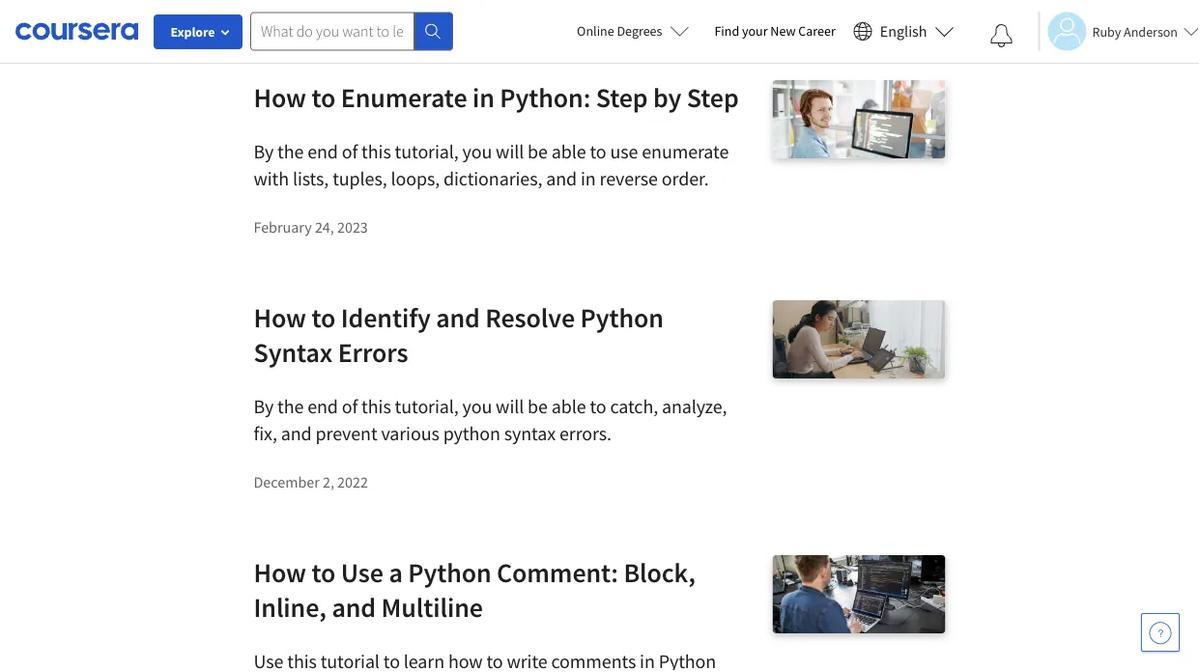 Task type: describe. For each thing, give the bounding box(es) containing it.
the for how to identify and resolve python syntax errors
[[277, 395, 304, 419]]

python inside how to use a python comment: block, inline, and multiline
[[408, 556, 491, 590]]

in inside by the end of this tutorial, you will be able to use enumerate with lists, tuples, loops, dictionaries, and in reverse order.
[[581, 167, 596, 191]]

0 vertical spatial in
[[472, 81, 495, 114]]

24,
[[315, 217, 334, 237]]

february 24, 2023
[[254, 217, 368, 237]]

the for how to enumerate in python: step by step
[[277, 140, 304, 164]]

career
[[798, 22, 836, 40]]

various
[[381, 422, 439, 446]]

catch,
[[610, 395, 658, 419]]

of for identify
[[342, 395, 358, 419]]

enumerate
[[341, 81, 467, 114]]

[featured image] a person in a white long-sleeved shirt sits at a desk investigating a python syntax error in thier code on a laptop and tablet. image
[[772, 300, 945, 379]]

[featured image] a coder sits in an office using python comments to write readable code. image
[[772, 556, 945, 634]]

syntax
[[504, 422, 556, 446]]

show notifications image
[[990, 24, 1013, 47]]

1 step from the left
[[596, 81, 648, 114]]

how to use a python comment: block, inline, and multiline link
[[254, 556, 945, 672]]

how for how to identify and resolve python syntax errors
[[254, 301, 306, 335]]

errors.
[[559, 422, 612, 446]]

explore
[[171, 23, 215, 41]]

be for resolve
[[528, 395, 548, 419]]

resolve
[[485, 301, 575, 335]]

with
[[254, 167, 289, 191]]

be for python:
[[528, 140, 548, 164]]

python
[[443, 422, 500, 446]]

to for how to use a python comment: block, inline, and multiline
[[312, 556, 336, 590]]

you for in
[[462, 140, 492, 164]]

able for python:
[[551, 140, 586, 164]]

degrees
[[617, 22, 662, 40]]

enumerate
[[642, 140, 729, 164]]

by the end of this tutorial, you will be able to catch, analyze, fix, and prevent various python syntax errors.
[[254, 395, 727, 446]]

december 2, 2022
[[254, 472, 368, 492]]

and inside how to identify and resolve python syntax errors
[[436, 301, 480, 335]]

use
[[341, 556, 383, 590]]

february
[[254, 217, 312, 237]]

by the end of this tutorial, you will be able to use enumerate with lists, tuples, loops, dictionaries, and in reverse order.
[[254, 140, 729, 191]]

2,
[[323, 472, 334, 492]]

order.
[[662, 167, 709, 191]]

how to enumerate in python: step by step
[[254, 81, 739, 114]]

2 step from the left
[[687, 81, 739, 114]]

analyze,
[[662, 395, 727, 419]]

lists,
[[293, 167, 329, 191]]

syntax
[[254, 336, 333, 370]]

find your new career link
[[705, 19, 845, 43]]

identify
[[341, 301, 431, 335]]

python inside how to identify and resolve python syntax errors
[[580, 301, 664, 335]]

fix,
[[254, 422, 277, 446]]

2023
[[337, 217, 368, 237]]

tutorial, for identify
[[395, 395, 459, 419]]

to for how to enumerate in python: step by step
[[312, 81, 336, 114]]

inline,
[[254, 591, 326, 625]]

new
[[770, 22, 796, 40]]



Task type: locate. For each thing, give the bounding box(es) containing it.
2 how from the top
[[254, 301, 306, 335]]

and left resolve
[[436, 301, 480, 335]]

of up prevent
[[342, 395, 358, 419]]

you up dictionaries,
[[462, 140, 492, 164]]

to inside how to identify and resolve python syntax errors
[[312, 301, 336, 335]]

this up prevent
[[361, 395, 391, 419]]

will up dictionaries,
[[496, 140, 524, 164]]

by up fix,
[[254, 395, 274, 419]]

2 end from the top
[[307, 395, 338, 419]]

how inside how to use a python comment: block, inline, and multiline
[[254, 556, 306, 590]]

1 you from the top
[[462, 140, 492, 164]]

the
[[277, 140, 304, 164], [277, 395, 304, 419]]

how inside how to identify and resolve python syntax errors
[[254, 301, 306, 335]]

by for how to identify and resolve python syntax errors
[[254, 395, 274, 419]]

to inside by the end of this tutorial, you will be able to use enumerate with lists, tuples, loops, dictionaries, and in reverse order.
[[590, 140, 606, 164]]

end inside by the end of this tutorial, you will be able to catch, analyze, fix, and prevent various python syntax errors.
[[307, 395, 338, 419]]

able
[[551, 140, 586, 164], [551, 395, 586, 419]]

1 be from the top
[[528, 140, 548, 164]]

0 vertical spatial the
[[277, 140, 304, 164]]

1 of from the top
[[342, 140, 358, 164]]

ruby anderson
[[1092, 23, 1178, 40]]

tutorial, up loops,
[[395, 140, 459, 164]]

1 vertical spatial how
[[254, 301, 306, 335]]

2 you from the top
[[462, 395, 492, 419]]

this for identify
[[361, 395, 391, 419]]

a
[[389, 556, 403, 590]]

online degrees
[[577, 22, 662, 40]]

to
[[312, 81, 336, 114], [590, 140, 606, 164], [312, 301, 336, 335], [590, 395, 606, 419], [312, 556, 336, 590]]

1 vertical spatial tutorial,
[[395, 395, 459, 419]]

ruby
[[1092, 23, 1121, 40]]

how up inline,
[[254, 556, 306, 590]]

2 of from the top
[[342, 395, 358, 419]]

0 vertical spatial of
[[342, 140, 358, 164]]

2 vertical spatial how
[[254, 556, 306, 590]]

to up syntax
[[312, 301, 336, 335]]

1 this from the top
[[361, 140, 391, 164]]

and inside by the end of this tutorial, you will be able to catch, analyze, fix, and prevent various python syntax errors.
[[281, 422, 312, 446]]

you
[[462, 140, 492, 164], [462, 395, 492, 419]]

0 vertical spatial will
[[496, 140, 524, 164]]

to left use
[[312, 556, 336, 590]]

by
[[653, 81, 681, 114]]

1 vertical spatial end
[[307, 395, 338, 419]]

how up syntax
[[254, 301, 306, 335]]

1 vertical spatial able
[[551, 395, 586, 419]]

the down syntax
[[277, 395, 304, 419]]

None search field
[[250, 12, 453, 51]]

online degrees button
[[561, 10, 705, 52]]

by up with
[[254, 140, 274, 164]]

tutorial, for enumerate
[[395, 140, 459, 164]]

you for and
[[462, 395, 492, 419]]

explore button
[[154, 14, 243, 49]]

able up errors.
[[551, 395, 586, 419]]

and inside by the end of this tutorial, you will be able to use enumerate with lists, tuples, loops, dictionaries, and in reverse order.
[[546, 167, 577, 191]]

be inside by the end of this tutorial, you will be able to use enumerate with lists, tuples, loops, dictionaries, and in reverse order.
[[528, 140, 548, 164]]

1 tutorial, from the top
[[395, 140, 459, 164]]

this for enumerate
[[361, 140, 391, 164]]

will for resolve
[[496, 395, 524, 419]]

to down what do you want to learn? 'text field'
[[312, 81, 336, 114]]

0 vertical spatial by
[[254, 140, 274, 164]]

1 vertical spatial of
[[342, 395, 358, 419]]

0 vertical spatial python
[[580, 301, 664, 335]]

errors
[[338, 336, 408, 370]]

this up tuples, on the left top
[[361, 140, 391, 164]]

your
[[742, 22, 768, 40]]

and right fix,
[[281, 422, 312, 446]]

english
[[880, 22, 927, 41]]

1 vertical spatial will
[[496, 395, 524, 419]]

0 vertical spatial tutorial,
[[395, 140, 459, 164]]

will
[[496, 140, 524, 164], [496, 395, 524, 419]]

and
[[546, 167, 577, 191], [436, 301, 480, 335], [281, 422, 312, 446], [332, 591, 376, 625]]

this inside by the end of this tutorial, you will be able to use enumerate with lists, tuples, loops, dictionaries, and in reverse order.
[[361, 140, 391, 164]]

end inside by the end of this tutorial, you will be able to use enumerate with lists, tuples, loops, dictionaries, and in reverse order.
[[307, 140, 338, 164]]

be inside by the end of this tutorial, you will be able to catch, analyze, fix, and prevent various python syntax errors.
[[528, 395, 548, 419]]

help center image
[[1149, 621, 1172, 644]]

end for enumerate
[[307, 140, 338, 164]]

tutorial,
[[395, 140, 459, 164], [395, 395, 459, 419]]

find your new career
[[714, 22, 836, 40]]

2 able from the top
[[551, 395, 586, 419]]

be
[[528, 140, 548, 164], [528, 395, 548, 419]]

2 will from the top
[[496, 395, 524, 419]]

end for identify
[[307, 395, 338, 419]]

0 vertical spatial able
[[551, 140, 586, 164]]

you inside by the end of this tutorial, you will be able to catch, analyze, fix, and prevent various python syntax errors.
[[462, 395, 492, 419]]

tutorial, up "various"
[[395, 395, 459, 419]]

1 vertical spatial this
[[361, 395, 391, 419]]

end up 'lists,' at the top left
[[307, 140, 338, 164]]

step
[[596, 81, 648, 114], [687, 81, 739, 114]]

how to use a python comment: block, inline, and multiline
[[254, 556, 696, 625]]

able inside by the end of this tutorial, you will be able to use enumerate with lists, tuples, loops, dictionaries, and in reverse order.
[[551, 140, 586, 164]]

will inside by the end of this tutorial, you will be able to use enumerate with lists, tuples, loops, dictionaries, and in reverse order.
[[496, 140, 524, 164]]

of for enumerate
[[342, 140, 358, 164]]

2 this from the top
[[361, 395, 391, 419]]

use
[[610, 140, 638, 164]]

1 horizontal spatial step
[[687, 81, 739, 114]]

3 how from the top
[[254, 556, 306, 590]]

0 vertical spatial you
[[462, 140, 492, 164]]

1 vertical spatial in
[[581, 167, 596, 191]]

how to identify and resolve python syntax errors
[[254, 301, 664, 370]]

multiline
[[381, 591, 483, 625]]

1 vertical spatial python
[[408, 556, 491, 590]]

loops,
[[391, 167, 440, 191]]

you up the python
[[462, 395, 492, 419]]

the up with
[[277, 140, 304, 164]]

be up syntax
[[528, 395, 548, 419]]

in left reverse on the top
[[581, 167, 596, 191]]

to inside by the end of this tutorial, you will be able to catch, analyze, fix, and prevent various python syntax errors.
[[590, 395, 606, 419]]

dictionaries,
[[443, 167, 542, 191]]

of inside by the end of this tutorial, you will be able to catch, analyze, fix, and prevent various python syntax errors.
[[342, 395, 358, 419]]

to up errors.
[[590, 395, 606, 419]]

you inside by the end of this tutorial, you will be able to use enumerate with lists, tuples, loops, dictionaries, and in reverse order.
[[462, 140, 492, 164]]

reverse
[[600, 167, 658, 191]]

2 tutorial, from the top
[[395, 395, 459, 419]]

1 vertical spatial be
[[528, 395, 548, 419]]

find
[[714, 22, 739, 40]]

will up syntax
[[496, 395, 524, 419]]

to for how to identify and resolve python syntax errors
[[312, 301, 336, 335]]

0 vertical spatial how
[[254, 81, 306, 114]]

the inside by the end of this tutorial, you will be able to catch, analyze, fix, and prevent various python syntax errors.
[[277, 395, 304, 419]]

will inside by the end of this tutorial, you will be able to catch, analyze, fix, and prevent various python syntax errors.
[[496, 395, 524, 419]]

1 vertical spatial the
[[277, 395, 304, 419]]

comment:
[[497, 556, 618, 590]]

in
[[472, 81, 495, 114], [581, 167, 596, 191]]

1 vertical spatial you
[[462, 395, 492, 419]]

english button
[[845, 0, 962, 63]]

able left 'use'
[[551, 140, 586, 164]]

how for how to use a python comment: block, inline, and multiline
[[254, 556, 306, 590]]

anderson
[[1124, 23, 1178, 40]]

to left 'use'
[[590, 140, 606, 164]]

tutorial, inside by the end of this tutorial, you will be able to catch, analyze, fix, and prevent various python syntax errors.
[[395, 395, 459, 419]]

tuples,
[[333, 167, 387, 191]]

0 vertical spatial be
[[528, 140, 548, 164]]

0 horizontal spatial python
[[408, 556, 491, 590]]

1 the from the top
[[277, 140, 304, 164]]

by for how to enumerate in python: step by step
[[254, 140, 274, 164]]

block,
[[624, 556, 696, 590]]

0 horizontal spatial in
[[472, 81, 495, 114]]

end
[[307, 140, 338, 164], [307, 395, 338, 419]]

this inside by the end of this tutorial, you will be able to catch, analyze, fix, and prevent various python syntax errors.
[[361, 395, 391, 419]]

What do you want to learn? text field
[[250, 12, 414, 51]]

how up with
[[254, 81, 306, 114]]

1 vertical spatial by
[[254, 395, 274, 419]]

step right by
[[687, 81, 739, 114]]

2 be from the top
[[528, 395, 548, 419]]

of
[[342, 140, 358, 164], [342, 395, 358, 419]]

and inside how to use a python comment: block, inline, and multiline
[[332, 591, 376, 625]]

this
[[361, 140, 391, 164], [361, 395, 391, 419]]

able inside by the end of this tutorial, you will be able to catch, analyze, fix, and prevent various python syntax errors.
[[551, 395, 586, 419]]

2022
[[337, 472, 368, 492]]

1 horizontal spatial python
[[580, 301, 664, 335]]

in left python:
[[472, 81, 495, 114]]

0 vertical spatial this
[[361, 140, 391, 164]]

2 the from the top
[[277, 395, 304, 419]]

be up dictionaries,
[[528, 140, 548, 164]]

by
[[254, 140, 274, 164], [254, 395, 274, 419]]

tutorial, inside by the end of this tutorial, you will be able to use enumerate with lists, tuples, loops, dictionaries, and in reverse order.
[[395, 140, 459, 164]]

of inside by the end of this tutorial, you will be able to use enumerate with lists, tuples, loops, dictionaries, and in reverse order.
[[342, 140, 358, 164]]

prevent
[[315, 422, 377, 446]]

online
[[577, 22, 614, 40]]

and down use
[[332, 591, 376, 625]]

coursera image
[[15, 16, 138, 47]]

1 end from the top
[[307, 140, 338, 164]]

1 able from the top
[[551, 140, 586, 164]]

and left reverse on the top
[[546, 167, 577, 191]]

[featured image] a programmer in a blue shirt enumerates a list in python on his desktop computer. image
[[772, 80, 945, 159]]

by inside by the end of this tutorial, you will be able to catch, analyze, fix, and prevent various python syntax errors.
[[254, 395, 274, 419]]

december
[[254, 472, 320, 492]]

ruby anderson button
[[1038, 12, 1199, 51]]

by inside by the end of this tutorial, you will be able to use enumerate with lists, tuples, loops, dictionaries, and in reverse order.
[[254, 140, 274, 164]]

of up tuples, on the left top
[[342, 140, 358, 164]]

python up catch, in the bottom right of the page
[[580, 301, 664, 335]]

1 how from the top
[[254, 81, 306, 114]]

able for resolve
[[551, 395, 586, 419]]

python up the 'multiline'
[[408, 556, 491, 590]]

1 horizontal spatial in
[[581, 167, 596, 191]]

0 vertical spatial end
[[307, 140, 338, 164]]

1 by from the top
[[254, 140, 274, 164]]

to inside how to use a python comment: block, inline, and multiline
[[312, 556, 336, 590]]

how
[[254, 81, 306, 114], [254, 301, 306, 335], [254, 556, 306, 590]]

2 by from the top
[[254, 395, 274, 419]]

0 horizontal spatial step
[[596, 81, 648, 114]]

the inside by the end of this tutorial, you will be able to use enumerate with lists, tuples, loops, dictionaries, and in reverse order.
[[277, 140, 304, 164]]

step left by
[[596, 81, 648, 114]]

how for how to enumerate in python: step by step
[[254, 81, 306, 114]]

will for python:
[[496, 140, 524, 164]]

1 will from the top
[[496, 140, 524, 164]]

python:
[[500, 81, 591, 114]]

end up prevent
[[307, 395, 338, 419]]

python
[[580, 301, 664, 335], [408, 556, 491, 590]]



Task type: vqa. For each thing, say whether or not it's contained in the screenshot.
and "you"
yes



